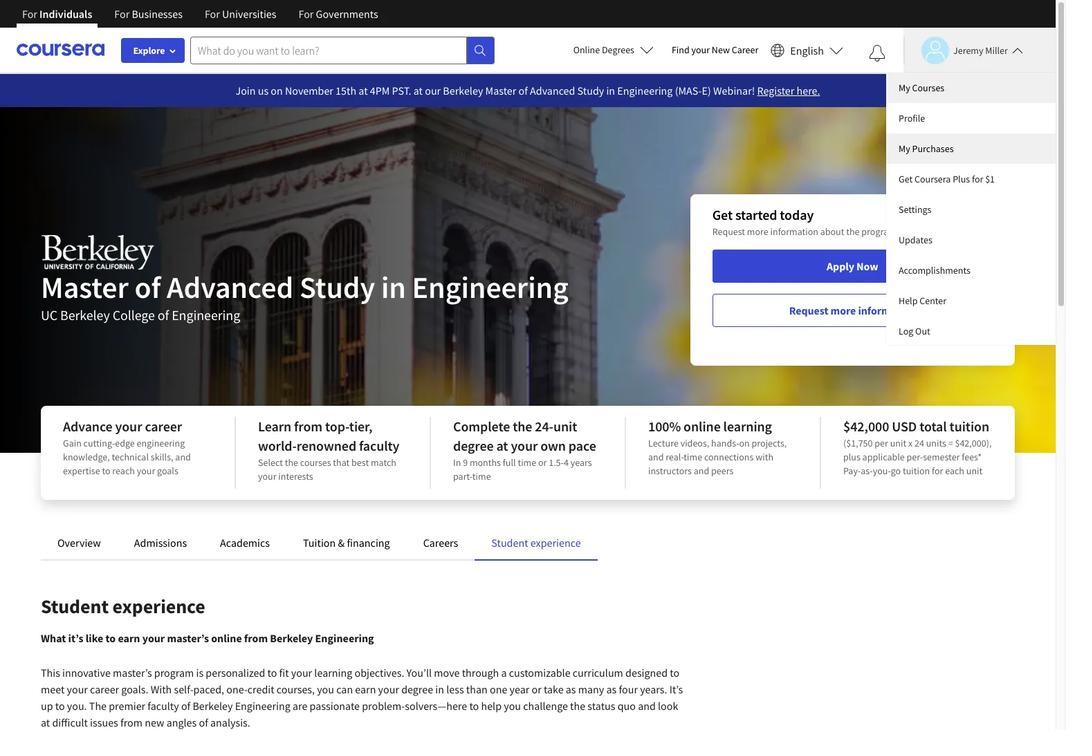 Task type: locate. For each thing, give the bounding box(es) containing it.
earn
[[118, 632, 140, 646], [355, 683, 376, 697]]

faculty down with on the left of the page
[[148, 700, 179, 713]]

1 horizontal spatial learning
[[724, 418, 772, 435]]

updates
[[899, 234, 933, 246]]

online up personalized
[[211, 632, 242, 646]]

or inside complete the 24-unit degree at your own pace in 9 months full time or 1.5-4 years part-time
[[538, 457, 547, 469]]

1 horizontal spatial experience
[[531, 536, 581, 550]]

banner navigation
[[11, 0, 389, 38]]

at down up
[[41, 716, 50, 730]]

0 horizontal spatial degree
[[401, 683, 433, 697]]

degree down you'll
[[401, 683, 433, 697]]

0 horizontal spatial time
[[473, 471, 491, 483]]

2 my from the top
[[899, 143, 910, 155]]

2 horizontal spatial time
[[684, 451, 702, 464]]

1 horizontal spatial on
[[739, 437, 750, 450]]

0 horizontal spatial information
[[771, 226, 819, 238]]

for left universities
[[205, 7, 220, 21]]

0 vertical spatial more
[[747, 226, 769, 238]]

tuition down per-
[[903, 465, 930, 477]]

1 horizontal spatial master's
[[167, 632, 209, 646]]

1 vertical spatial unit
[[890, 437, 907, 450]]

$42,000 usd total tuition ($1,750 per unit  x  24 units = $42,000), plus applicable per-semester fees* pay-as-you-go tuition for each unit
[[844, 418, 992, 477]]

more down apply
[[831, 304, 856, 318]]

1 vertical spatial master's
[[113, 666, 152, 680]]

pay-
[[844, 465, 861, 477]]

your right 'find'
[[692, 44, 710, 56]]

skills,
[[151, 451, 173, 464]]

and inside this innovative master's program is personalized to fit your learning objectives. you'll move through a customizable curriculum designed to meet your career goals. with self-paced, one-credit courses, you can earn your degree in less than one year or take as many as four years. it's up to you. the premier faculty of berkeley engineering are passionate problem-solvers—here to help you challenge the status quo and look at difficult issues from new angles of analysis.
[[638, 700, 656, 713]]

financing
[[347, 536, 390, 550]]

for for individuals
[[22, 7, 37, 21]]

0 horizontal spatial unit
[[554, 418, 577, 435]]

information down today
[[771, 226, 819, 238]]

0 horizontal spatial career
[[90, 683, 119, 697]]

$42,000
[[844, 418, 889, 435]]

1 horizontal spatial get
[[899, 173, 913, 185]]

analysis.
[[210, 716, 250, 730]]

my left courses
[[899, 82, 910, 94]]

1 vertical spatial advanced
[[167, 268, 294, 307]]

0 horizontal spatial experience
[[112, 594, 205, 619]]

as
[[566, 683, 576, 697], [607, 683, 617, 697]]

0 horizontal spatial tuition
[[903, 465, 930, 477]]

information
[[771, 226, 819, 238], [858, 304, 916, 318]]

0 vertical spatial or
[[538, 457, 547, 469]]

0 horizontal spatial as
[[566, 683, 576, 697]]

in
[[606, 84, 615, 98], [381, 268, 406, 307], [435, 683, 444, 697]]

What do you want to learn? text field
[[190, 36, 467, 64]]

meet
[[41, 683, 65, 697]]

as left four
[[607, 683, 617, 697]]

for left businesses
[[114, 7, 130, 21]]

applicable
[[863, 451, 905, 464]]

units
[[926, 437, 947, 450]]

0 vertical spatial master's
[[167, 632, 209, 646]]

faculty inside "learn from top-tier, world-renowned faculty select the courses that best match your interests"
[[359, 437, 400, 455]]

for inside 'jeremy miller' menu
[[972, 173, 984, 185]]

degree up 9
[[453, 437, 494, 455]]

0 horizontal spatial online
[[211, 632, 242, 646]]

year
[[510, 683, 530, 697]]

1 horizontal spatial for
[[972, 173, 984, 185]]

study
[[578, 84, 604, 98], [300, 268, 375, 307]]

earn right can
[[355, 683, 376, 697]]

your down the select
[[258, 471, 276, 483]]

information up log
[[858, 304, 916, 318]]

for left individuals
[[22, 7, 37, 21]]

1 vertical spatial program
[[154, 666, 194, 680]]

my for my courses
[[899, 82, 910, 94]]

years
[[571, 457, 592, 469]]

at
[[359, 84, 368, 98], [414, 84, 423, 98], [496, 437, 508, 455], [41, 716, 50, 730]]

on right us
[[271, 84, 283, 98]]

courses,
[[277, 683, 315, 697]]

jeremy miller menu
[[886, 73, 1056, 345]]

program up self-
[[154, 666, 194, 680]]

on up connections
[[739, 437, 750, 450]]

1 vertical spatial career
[[90, 683, 119, 697]]

learning up projects,
[[724, 418, 772, 435]]

online up videos,
[[684, 418, 721, 435]]

0 horizontal spatial study
[[300, 268, 375, 307]]

1 vertical spatial student
[[41, 594, 109, 619]]

None search field
[[190, 36, 495, 64]]

advanced inside master of advanced study in engineering uc berkeley college of engineering
[[167, 268, 294, 307]]

1 horizontal spatial program
[[862, 226, 897, 238]]

100% online learning lecture videos, hands-on projects, and real-time connections with instructors and peers
[[648, 418, 787, 477]]

the left 24-
[[513, 418, 532, 435]]

more
[[747, 226, 769, 238], [831, 304, 856, 318]]

universities
[[222, 7, 276, 21]]

career
[[145, 418, 182, 435], [90, 683, 119, 697]]

0 vertical spatial tuition
[[950, 418, 990, 435]]

the
[[846, 226, 860, 238], [513, 418, 532, 435], [285, 457, 298, 469], [570, 700, 586, 713]]

pace
[[569, 437, 596, 455]]

log
[[899, 325, 914, 338]]

0 horizontal spatial program
[[154, 666, 194, 680]]

and up the goals
[[175, 451, 191, 464]]

months
[[470, 457, 501, 469]]

from inside this innovative master's program is personalized to fit your learning objectives. you'll move through a customizable curriculum designed to meet your career goals. with self-paced, one-credit courses, you can earn your degree in less than one year or take as many as four years. it's up to you. the premier faculty of berkeley engineering are passionate problem-solvers—here to help you challenge the status quo and look at difficult issues from new angles of analysis.
[[120, 716, 143, 730]]

0 vertical spatial from
[[294, 418, 323, 435]]

courses
[[912, 82, 945, 94]]

career up the
[[90, 683, 119, 697]]

1 vertical spatial information
[[858, 304, 916, 318]]

0 horizontal spatial advanced
[[167, 268, 294, 307]]

0 vertical spatial degree
[[453, 437, 494, 455]]

0 vertical spatial study
[[578, 84, 604, 98]]

master's up is
[[167, 632, 209, 646]]

and down years.
[[638, 700, 656, 713]]

lecture
[[648, 437, 679, 450]]

1 horizontal spatial career
[[145, 418, 182, 435]]

learn from top-tier, world-renowned faculty select the courses that best match your interests
[[258, 418, 400, 483]]

2 for from the left
[[114, 7, 130, 21]]

gain
[[63, 437, 82, 450]]

from up personalized
[[244, 632, 268, 646]]

your up edge on the bottom
[[115, 418, 142, 435]]

you'll
[[407, 666, 432, 680]]

to left fit
[[267, 666, 277, 680]]

engineering inside this innovative master's program is personalized to fit your learning objectives. you'll move through a customizable curriculum designed to meet your career goals. with self-paced, one-credit courses, you can earn your degree in less than one year or take as many as four years. it's up to you. the premier faculty of berkeley engineering are passionate problem-solvers—here to help you challenge the status quo and look at difficult issues from new angles of analysis.
[[235, 700, 290, 713]]

0 vertical spatial my
[[899, 82, 910, 94]]

request inside get started today request more information about the program
[[712, 226, 745, 238]]

career up engineering
[[145, 418, 182, 435]]

faculty up match
[[359, 437, 400, 455]]

learning up can
[[314, 666, 352, 680]]

faculty inside this innovative master's program is personalized to fit your learning objectives. you'll move through a customizable curriculum designed to meet your career goals. with self-paced, one-credit courses, you can earn your degree in less than one year or take as many as four years. it's up to you. the premier faculty of berkeley engineering are passionate problem-solvers—here to help you challenge the status quo and look at difficult issues from new angles of analysis.
[[148, 700, 179, 713]]

1 vertical spatial earn
[[355, 683, 376, 697]]

unit up the own
[[554, 418, 577, 435]]

2 vertical spatial unit
[[967, 465, 983, 477]]

your
[[692, 44, 710, 56], [115, 418, 142, 435], [511, 437, 538, 455], [137, 465, 155, 477], [258, 471, 276, 483], [142, 632, 165, 646], [291, 666, 312, 680], [67, 683, 88, 697], [378, 683, 399, 697]]

berkeley down paced,
[[193, 700, 233, 713]]

credit
[[248, 683, 274, 697]]

or down "customizable"
[[532, 683, 542, 697]]

coursera image
[[17, 39, 104, 61]]

you up passionate
[[317, 683, 334, 697]]

with
[[151, 683, 172, 697]]

as right take
[[566, 683, 576, 697]]

2 vertical spatial in
[[435, 683, 444, 697]]

0 horizontal spatial on
[[271, 84, 283, 98]]

apply
[[827, 259, 855, 273]]

more down started
[[747, 226, 769, 238]]

4 for from the left
[[299, 7, 314, 21]]

1 for from the left
[[22, 7, 37, 21]]

0 horizontal spatial get
[[712, 206, 733, 224]]

four
[[619, 683, 638, 697]]

personalized
[[206, 666, 265, 680]]

it's
[[670, 683, 683, 697]]

1 vertical spatial or
[[532, 683, 542, 697]]

berkeley right 'our'
[[443, 84, 483, 98]]

study inside master of advanced study in engineering uc berkeley college of engineering
[[300, 268, 375, 307]]

your up full
[[511, 437, 538, 455]]

2 horizontal spatial in
[[606, 84, 615, 98]]

1 horizontal spatial more
[[831, 304, 856, 318]]

customizable
[[509, 666, 571, 680]]

1 vertical spatial faculty
[[148, 700, 179, 713]]

0 vertical spatial unit
[[554, 418, 577, 435]]

the right about at the top of the page
[[846, 226, 860, 238]]

one
[[490, 683, 507, 697]]

e)
[[702, 84, 711, 98]]

time down months
[[473, 471, 491, 483]]

self-
[[174, 683, 193, 697]]

your inside "learn from top-tier, world-renowned faculty select the courses that best match your interests"
[[258, 471, 276, 483]]

1 horizontal spatial information
[[858, 304, 916, 318]]

1 horizontal spatial as
[[607, 683, 617, 697]]

difficult
[[52, 716, 88, 730]]

your inside find your new career link
[[692, 44, 710, 56]]

1 vertical spatial on
[[739, 437, 750, 450]]

for for businesses
[[114, 7, 130, 21]]

look
[[658, 700, 678, 713]]

my courses
[[899, 82, 945, 94]]

fees*
[[962, 451, 982, 464]]

or left 1.5-
[[538, 457, 547, 469]]

to right up
[[55, 700, 65, 713]]

1 horizontal spatial unit
[[890, 437, 907, 450]]

1 horizontal spatial in
[[435, 683, 444, 697]]

on
[[271, 84, 283, 98], [739, 437, 750, 450]]

help center
[[899, 295, 947, 307]]

master's up "goals."
[[113, 666, 152, 680]]

=
[[948, 437, 953, 450]]

0 horizontal spatial in
[[381, 268, 406, 307]]

get left started
[[712, 206, 733, 224]]

governments
[[316, 7, 378, 21]]

student up it's
[[41, 594, 109, 619]]

0 horizontal spatial learning
[[314, 666, 352, 680]]

master's inside this innovative master's program is personalized to fit your learning objectives. you'll move through a customizable curriculum designed to meet your career goals. with self-paced, one-credit courses, you can earn your degree in less than one year or take as many as four years. it's up to you. the premier faculty of berkeley engineering are passionate problem-solvers—here to help you challenge the status quo and look at difficult issues from new angles of analysis.
[[113, 666, 152, 680]]

to down than on the bottom of page
[[469, 700, 479, 713]]

1 horizontal spatial faculty
[[359, 437, 400, 455]]

1 vertical spatial more
[[831, 304, 856, 318]]

2 vertical spatial from
[[120, 716, 143, 730]]

college
[[113, 307, 155, 324]]

you down the "year"
[[504, 700, 521, 713]]

get inside get started today request more information about the program
[[712, 206, 733, 224]]

to up 'it's'
[[670, 666, 680, 680]]

1 horizontal spatial tuition
[[950, 418, 990, 435]]

my
[[899, 82, 910, 94], [899, 143, 910, 155]]

0 horizontal spatial more
[[747, 226, 769, 238]]

for left the $1
[[972, 173, 984, 185]]

videos,
[[681, 437, 709, 450]]

request down started
[[712, 226, 745, 238]]

1 horizontal spatial advanced
[[530, 84, 575, 98]]

for for governments
[[299, 7, 314, 21]]

uc berkeley college of engineering logo image
[[41, 235, 155, 270]]

0 horizontal spatial request
[[712, 226, 745, 238]]

now
[[857, 259, 879, 273]]

0 vertical spatial program
[[862, 226, 897, 238]]

1 my from the top
[[899, 82, 910, 94]]

1 vertical spatial from
[[244, 632, 268, 646]]

0 vertical spatial information
[[771, 226, 819, 238]]

1 horizontal spatial student experience
[[492, 536, 581, 550]]

1 horizontal spatial request
[[789, 304, 829, 318]]

1 vertical spatial in
[[381, 268, 406, 307]]

you
[[317, 683, 334, 697], [504, 700, 521, 713]]

1 horizontal spatial earn
[[355, 683, 376, 697]]

to left reach
[[102, 465, 110, 477]]

the inside this innovative master's program is personalized to fit your learning objectives. you'll move through a customizable curriculum designed to meet your career goals. with self-paced, one-credit courses, you can earn your degree in less than one year or take as many as four years. it's up to you. the premier faculty of berkeley engineering are passionate problem-solvers—here to help you challenge the status quo and look at difficult issues from new angles of analysis.
[[570, 700, 586, 713]]

renowned
[[297, 437, 356, 455]]

advanced
[[530, 84, 575, 98], [167, 268, 294, 307]]

0 horizontal spatial from
[[120, 716, 143, 730]]

0 horizontal spatial for
[[932, 465, 943, 477]]

0 vertical spatial faculty
[[359, 437, 400, 455]]

admissions
[[134, 536, 187, 550]]

my left purchases
[[899, 143, 910, 155]]

get left coursera
[[899, 173, 913, 185]]

1 horizontal spatial from
[[244, 632, 268, 646]]

0 vertical spatial student
[[492, 536, 528, 550]]

for for universities
[[205, 7, 220, 21]]

own
[[541, 437, 566, 455]]

for down semester
[[932, 465, 943, 477]]

1 horizontal spatial you
[[504, 700, 521, 713]]

master inside master of advanced study in engineering uc berkeley college of engineering
[[41, 268, 129, 307]]

1 vertical spatial master
[[41, 268, 129, 307]]

get inside 'jeremy miller' menu
[[899, 173, 913, 185]]

berkeley right the uc
[[60, 307, 110, 324]]

at inside this innovative master's program is personalized to fit your learning objectives. you'll move through a customizable curriculum designed to meet your career goals. with self-paced, one-credit courses, you can earn your degree in less than one year or take as many as four years. it's up to you. the premier faculty of berkeley engineering are passionate problem-solvers—here to help you challenge the status quo and look at difficult issues from new angles of analysis.
[[41, 716, 50, 730]]

get started today request more information about the program
[[712, 206, 897, 238]]

for left governments
[[299, 7, 314, 21]]

learning inside this innovative master's program is personalized to fit your learning objectives. you'll move through a customizable curriculum designed to meet your career goals. with self-paced, one-credit courses, you can earn your degree in less than one year or take as many as four years. it's up to you. the premier faculty of berkeley engineering are passionate problem-solvers—here to help you challenge the status quo and look at difficult issues from new angles of analysis.
[[314, 666, 352, 680]]

0 vertical spatial get
[[899, 173, 913, 185]]

tuition up $42,000),
[[950, 418, 990, 435]]

in inside this innovative master's program is personalized to fit your learning objectives. you'll move through a customizable curriculum designed to meet your career goals. with self-paced, one-credit courses, you can earn your degree in less than one year or take as many as four years. it's up to you. the premier faculty of berkeley engineering are passionate problem-solvers—here to help you challenge the status quo and look at difficult issues from new angles of analysis.
[[435, 683, 444, 697]]

unit down "fees*" at the right bottom of page
[[967, 465, 983, 477]]

explore button
[[121, 38, 185, 63]]

0 vertical spatial advanced
[[530, 84, 575, 98]]

get for started
[[712, 206, 733, 224]]

to inside advance your career gain cutting-edge engineering knowledge, technical skills, and expertise to reach your goals
[[102, 465, 110, 477]]

admissions link
[[134, 536, 187, 550]]

apply now button
[[712, 250, 993, 283]]

at up full
[[496, 437, 508, 455]]

request down apply
[[789, 304, 829, 318]]

0 horizontal spatial faculty
[[148, 700, 179, 713]]

1 horizontal spatial student
[[492, 536, 528, 550]]

1 vertical spatial degree
[[401, 683, 433, 697]]

earn inside this innovative master's program is personalized to fit your learning objectives. you'll move through a customizable curriculum designed to meet your career goals. with self-paced, one-credit courses, you can earn your degree in less than one year or take as many as four years. it's up to you. the premier faculty of berkeley engineering are passionate problem-solvers—here to help you challenge the status quo and look at difficult issues from new angles of analysis.
[[355, 683, 376, 697]]

and left peers
[[694, 465, 709, 477]]

time right full
[[518, 457, 536, 469]]

9
[[463, 457, 468, 469]]

0 vertical spatial learning
[[724, 418, 772, 435]]

3 for from the left
[[205, 7, 220, 21]]

2 horizontal spatial from
[[294, 418, 323, 435]]

individuals
[[40, 7, 92, 21]]

interests
[[278, 471, 313, 483]]

from up renowned
[[294, 418, 323, 435]]

1 vertical spatial online
[[211, 632, 242, 646]]

get
[[899, 173, 913, 185], [712, 206, 733, 224]]

0 vertical spatial online
[[684, 418, 721, 435]]

0 vertical spatial for
[[972, 173, 984, 185]]

the down many
[[570, 700, 586, 713]]

berkeley inside this innovative master's program is personalized to fit your learning objectives. you'll move through a customizable curriculum designed to meet your career goals. with self-paced, one-credit courses, you can earn your degree in less than one year or take as many as four years. it's up to you. the premier faculty of berkeley engineering are passionate problem-solvers—here to help you challenge the status quo and look at difficult issues from new angles of analysis.
[[193, 700, 233, 713]]

center
[[920, 295, 947, 307]]

time down videos,
[[684, 451, 702, 464]]

1 horizontal spatial degree
[[453, 437, 494, 455]]

0 horizontal spatial student
[[41, 594, 109, 619]]

1 vertical spatial my
[[899, 143, 910, 155]]

plus
[[953, 173, 970, 185]]

1 vertical spatial study
[[300, 268, 375, 307]]

for
[[22, 7, 37, 21], [114, 7, 130, 21], [205, 7, 220, 21], [299, 7, 314, 21]]

businesses
[[132, 7, 183, 21]]

program up now
[[862, 226, 897, 238]]

the up interests
[[285, 457, 298, 469]]

0 horizontal spatial student experience
[[41, 594, 205, 619]]

from down premier
[[120, 716, 143, 730]]

challenge
[[523, 700, 568, 713]]

degree inside this innovative master's program is personalized to fit your learning objectives. you'll move through a customizable curriculum designed to meet your career goals. with self-paced, one-credit courses, you can earn your degree in less than one year or take as many as four years. it's up to you. the premier faculty of berkeley engineering are passionate problem-solvers—here to help you challenge the status quo and look at difficult issues from new angles of analysis.
[[401, 683, 433, 697]]

your down technical
[[137, 465, 155, 477]]

earn right the like
[[118, 632, 140, 646]]

each
[[945, 465, 965, 477]]

what it's like to earn your master's online from berkeley engineering
[[41, 632, 374, 646]]

quo
[[618, 700, 636, 713]]

student right careers link
[[492, 536, 528, 550]]

1 vertical spatial request
[[789, 304, 829, 318]]

unit left the x
[[890, 437, 907, 450]]

degree
[[453, 437, 494, 455], [401, 683, 433, 697]]

0 vertical spatial student experience
[[492, 536, 581, 550]]



Task type: vqa. For each thing, say whether or not it's contained in the screenshot.
learning in the This innovative master's program is personalized to fit your learning objectives. You'll move through a customizable curriculum designed to meet your career goals. With self-paced, one-credit courses, you can earn your degree in less than one year or take as many as four years. It's up to you. The premier faculty of Berkeley Engineering are passionate problem-solvers—here to help you challenge the status quo and look at difficult issues from new angles of analysis.
yes



Task type: describe. For each thing, give the bounding box(es) containing it.
academics link
[[220, 536, 270, 550]]

at inside complete the 24-unit degree at your own pace in 9 months full time or 1.5-4 years part-time
[[496, 437, 508, 455]]

online inside 100% online learning lecture videos, hands-on projects, and real-time connections with instructors and peers
[[684, 418, 721, 435]]

find your new career
[[672, 44, 759, 56]]

get for coursera
[[899, 173, 913, 185]]

your up you. on the left bottom of page
[[67, 683, 88, 697]]

0 horizontal spatial earn
[[118, 632, 140, 646]]

updates link
[[886, 225, 1056, 255]]

on inside 100% online learning lecture videos, hands-on projects, and real-time connections with instructors and peers
[[739, 437, 750, 450]]

my for my purchases
[[899, 143, 910, 155]]

miller
[[986, 44, 1008, 56]]

for inside $42,000 usd total tuition ($1,750 per unit  x  24 units = $42,000), plus applicable per-semester fees* pay-as-you-go tuition for each unit
[[932, 465, 943, 477]]

100%
[[648, 418, 681, 435]]

banner background image
[[0, 107, 1056, 453]]

is
[[196, 666, 204, 680]]

years.
[[640, 683, 667, 697]]

what
[[41, 632, 66, 646]]

this innovative master's program is personalized to fit your learning objectives. you'll move through a customizable curriculum designed to meet your career goals. with self-paced, one-credit courses, you can earn your degree in less than one year or take as many as four years. it's up to you. the premier faculty of berkeley engineering are passionate problem-solvers—here to help you challenge the status quo and look at difficult issues from new angles of analysis.
[[41, 666, 683, 730]]

$1
[[985, 173, 995, 185]]

apply now
[[827, 259, 879, 273]]

help
[[899, 295, 918, 307]]

settings link
[[886, 194, 1056, 225]]

advance your career gain cutting-edge engineering knowledge, technical skills, and expertise to reach your goals
[[63, 418, 191, 477]]

world-
[[258, 437, 297, 455]]

and down lecture
[[648, 451, 664, 464]]

1 vertical spatial student experience
[[41, 594, 205, 619]]

in inside master of advanced study in engineering uc berkeley college of engineering
[[381, 268, 406, 307]]

premier
[[109, 700, 145, 713]]

program inside this innovative master's program is personalized to fit your learning objectives. you'll move through a customizable curriculum designed to meet your career goals. with self-paced, one-credit courses, you can earn your degree in less than one year or take as many as four years. it's up to you. the premier faculty of berkeley engineering are passionate problem-solvers—here to help you challenge the status quo and look at difficult issues from new angles of analysis.
[[154, 666, 194, 680]]

with
[[756, 451, 774, 464]]

engineering
[[137, 437, 185, 450]]

1.5-
[[549, 457, 564, 469]]

best
[[352, 457, 369, 469]]

career inside this innovative master's program is personalized to fit your learning objectives. you'll move through a customizable curriculum designed to meet your career goals. with self-paced, one-credit courses, you can earn your degree in less than one year or take as many as four years. it's up to you. the premier faculty of berkeley engineering are passionate problem-solvers—here to help you challenge the status quo and look at difficult issues from new angles of analysis.
[[90, 683, 119, 697]]

tier,
[[349, 418, 373, 435]]

join
[[236, 84, 256, 98]]

24
[[915, 437, 924, 450]]

0 vertical spatial in
[[606, 84, 615, 98]]

select
[[258, 457, 283, 469]]

tuition & financing
[[303, 536, 390, 550]]

career inside advance your career gain cutting-edge engineering knowledge, technical skills, and expertise to reach your goals
[[145, 418, 182, 435]]

at left 'our'
[[414, 84, 423, 98]]

your up with on the left of the page
[[142, 632, 165, 646]]

online degrees button
[[562, 35, 665, 65]]

at left 4pm
[[359, 84, 368, 98]]

new
[[145, 716, 164, 730]]

1 horizontal spatial study
[[578, 84, 604, 98]]

(mas-
[[675, 84, 702, 98]]

go
[[891, 465, 901, 477]]

more inside get started today request more information about the program
[[747, 226, 769, 238]]

get coursera plus for $1
[[899, 173, 995, 185]]

register
[[757, 84, 795, 98]]

15th
[[336, 84, 356, 98]]

this
[[41, 666, 60, 680]]

information inside button
[[858, 304, 916, 318]]

a
[[501, 666, 507, 680]]

per-
[[907, 451, 923, 464]]

and inside advance your career gain cutting-edge engineering knowledge, technical skills, and expertise to reach your goals
[[175, 451, 191, 464]]

berkeley up fit
[[270, 632, 313, 646]]

0 vertical spatial experience
[[531, 536, 581, 550]]

2 horizontal spatial unit
[[967, 465, 983, 477]]

0 vertical spatial on
[[271, 84, 283, 98]]

usd
[[892, 418, 917, 435]]

to right the like
[[106, 632, 116, 646]]

$42,000),
[[955, 437, 992, 450]]

1 vertical spatial tuition
[[903, 465, 930, 477]]

technical
[[112, 451, 149, 464]]

you.
[[67, 700, 87, 713]]

goals.
[[121, 683, 148, 697]]

show notifications image
[[869, 45, 886, 62]]

complete
[[453, 418, 510, 435]]

take
[[544, 683, 564, 697]]

goals
[[157, 465, 178, 477]]

find
[[672, 44, 690, 56]]

are
[[293, 700, 308, 713]]

as-
[[861, 465, 873, 477]]

english
[[790, 43, 824, 57]]

find your new career link
[[665, 42, 766, 59]]

overview link
[[57, 536, 101, 550]]

information inside get started today request more information about the program
[[771, 226, 819, 238]]

that
[[333, 457, 350, 469]]

explore
[[133, 44, 165, 57]]

or inside this innovative master's program is personalized to fit your learning objectives. you'll move through a customizable curriculum designed to meet your career goals. with self-paced, one-credit courses, you can earn your degree in less than one year or take as many as four years. it's up to you. the premier faculty of berkeley engineering are passionate problem-solvers—here to help you challenge the status quo and look at difficult issues from new angles of analysis.
[[532, 683, 542, 697]]

pst.
[[392, 84, 411, 98]]

your right fit
[[291, 666, 312, 680]]

the inside "learn from top-tier, world-renowned faculty select the courses that best match your interests"
[[285, 457, 298, 469]]

jeremy miller
[[954, 44, 1008, 56]]

my purchases link
[[886, 134, 1056, 164]]

status
[[588, 700, 615, 713]]

time inside 100% online learning lecture videos, hands-on projects, and real-time connections with instructors and peers
[[684, 451, 702, 464]]

instructors
[[648, 465, 692, 477]]

the inside get started today request more information about the program
[[846, 226, 860, 238]]

x
[[909, 437, 913, 450]]

unit inside complete the 24-unit degree at your own pace in 9 months full time or 1.5-4 years part-time
[[554, 418, 577, 435]]

here.
[[797, 84, 820, 98]]

peers
[[711, 465, 734, 477]]

fit
[[279, 666, 289, 680]]

coursera
[[915, 173, 951, 185]]

your up problem-
[[378, 683, 399, 697]]

log out button
[[886, 316, 1056, 345]]

1 horizontal spatial master
[[485, 84, 516, 98]]

berkeley inside master of advanced study in engineering uc berkeley college of engineering
[[60, 307, 110, 324]]

learning inside 100% online learning lecture videos, hands-on projects, and real-time connections with instructors and peers
[[724, 418, 772, 435]]

program inside get started today request more information about the program
[[862, 226, 897, 238]]

english button
[[766, 28, 849, 73]]

request more information
[[789, 304, 916, 318]]

started
[[736, 206, 777, 224]]

projects,
[[752, 437, 787, 450]]

master of advanced study in engineering uc berkeley college of engineering
[[41, 268, 569, 324]]

tuition & financing link
[[303, 536, 390, 550]]

innovative
[[62, 666, 111, 680]]

($1,750
[[844, 437, 873, 450]]

our
[[425, 84, 441, 98]]

2 as from the left
[[607, 683, 617, 697]]

the inside complete the 24-unit degree at your own pace in 9 months full time or 1.5-4 years part-time
[[513, 418, 532, 435]]

degree inside complete the 24-unit degree at your own pace in 9 months full time or 1.5-4 years part-time
[[453, 437, 494, 455]]

1 horizontal spatial time
[[518, 457, 536, 469]]

online degrees
[[573, 44, 634, 56]]

register here. link
[[757, 84, 820, 98]]

more inside button
[[831, 304, 856, 318]]

jeremy
[[954, 44, 984, 56]]

request inside button
[[789, 304, 829, 318]]

reach
[[112, 465, 135, 477]]

1 vertical spatial experience
[[112, 594, 205, 619]]

advance
[[63, 418, 113, 435]]

the
[[89, 700, 107, 713]]

complete the 24-unit degree at your own pace in 9 months full time or 1.5-4 years part-time
[[453, 418, 596, 483]]

paced,
[[193, 683, 224, 697]]

get coursera plus for $1 link
[[886, 164, 1056, 194]]

curriculum
[[573, 666, 623, 680]]

full
[[503, 457, 516, 469]]

1 vertical spatial you
[[504, 700, 521, 713]]

your inside complete the 24-unit degree at your own pace in 9 months full time or 1.5-4 years part-time
[[511, 437, 538, 455]]

0 vertical spatial you
[[317, 683, 334, 697]]

for businesses
[[114, 7, 183, 21]]

student experience link
[[492, 536, 581, 550]]

november
[[285, 84, 333, 98]]

connections
[[704, 451, 754, 464]]

careers
[[423, 536, 458, 550]]

from inside "learn from top-tier, world-renowned faculty select the courses that best match your interests"
[[294, 418, 323, 435]]

1 as from the left
[[566, 683, 576, 697]]



